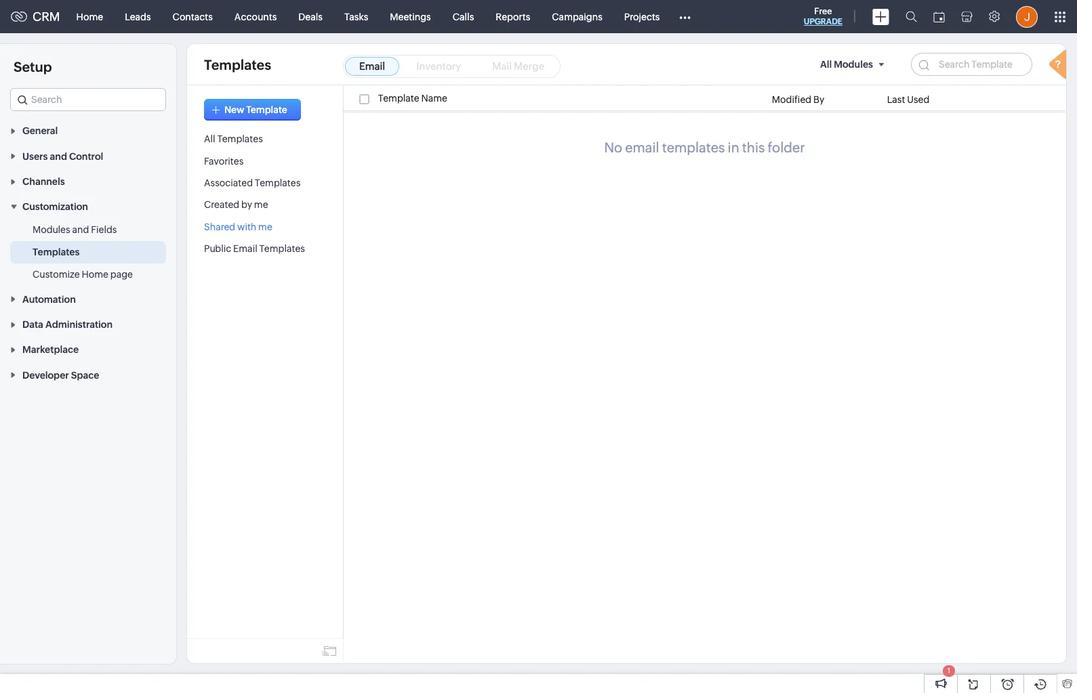 Task type: locate. For each thing, give the bounding box(es) containing it.
0 vertical spatial modules
[[834, 59, 874, 70]]

me
[[254, 200, 268, 211], [258, 222, 273, 232]]

channels
[[22, 176, 65, 187]]

home link
[[66, 0, 114, 33]]

fields
[[91, 225, 117, 236]]

deals link
[[288, 0, 334, 33]]

Search Template text field
[[912, 53, 1033, 76]]

data administration button
[[0, 312, 176, 337]]

setup
[[14, 59, 52, 75]]

users
[[22, 151, 48, 162]]

associated templates
[[204, 178, 301, 189]]

accounts
[[235, 11, 277, 22]]

None field
[[10, 88, 166, 111]]

used
[[908, 94, 930, 105]]

all for all templates
[[204, 134, 215, 145]]

me for created by me
[[254, 200, 268, 211]]

this
[[742, 140, 765, 156]]

create menu element
[[865, 0, 898, 33]]

modules inside customization region
[[33, 225, 70, 236]]

template name
[[378, 93, 448, 104]]

0 vertical spatial and
[[50, 151, 67, 162]]

1 vertical spatial template
[[246, 104, 288, 115]]

0 vertical spatial all
[[821, 59, 832, 70]]

home up automation dropdown button
[[82, 270, 109, 280]]

modules up templates link
[[33, 225, 70, 236]]

1 vertical spatial all
[[204, 134, 215, 145]]

free upgrade
[[804, 6, 843, 26]]

home right crm
[[76, 11, 103, 22]]

developer space
[[22, 370, 99, 381]]

email up template name
[[359, 60, 385, 72]]

all up favorites 'link'
[[204, 134, 215, 145]]

by
[[241, 200, 252, 211]]

Search text field
[[11, 89, 165, 111]]

email link
[[345, 57, 400, 76]]

customization button
[[0, 194, 176, 219]]

modules down the upgrade on the top right of the page
[[834, 59, 874, 70]]

templates
[[204, 57, 271, 72], [217, 134, 263, 145], [255, 178, 301, 189], [259, 244, 305, 254], [33, 247, 80, 258]]

meetings link
[[379, 0, 442, 33]]

all inside all modules field
[[821, 59, 832, 70]]

1 vertical spatial me
[[258, 222, 273, 232]]

calls
[[453, 11, 474, 22]]

me for shared with me
[[258, 222, 273, 232]]

0 vertical spatial email
[[359, 60, 385, 72]]

leads
[[125, 11, 151, 22]]

projects link
[[614, 0, 671, 33]]

in
[[728, 140, 740, 156]]

0 horizontal spatial and
[[50, 151, 67, 162]]

1 vertical spatial email
[[233, 244, 258, 254]]

1 horizontal spatial all
[[821, 59, 832, 70]]

me right by at left
[[254, 200, 268, 211]]

home inside customization region
[[82, 270, 109, 280]]

email
[[359, 60, 385, 72], [233, 244, 258, 254]]

1 horizontal spatial email
[[359, 60, 385, 72]]

name
[[421, 93, 448, 104]]

free
[[815, 6, 833, 16]]

contacts
[[173, 11, 213, 22]]

last
[[888, 94, 906, 105]]

all modules
[[821, 59, 874, 70]]

and inside customization region
[[72, 225, 89, 236]]

modules and fields
[[33, 225, 117, 236]]

1 horizontal spatial modules
[[834, 59, 874, 70]]

1 vertical spatial modules
[[33, 225, 70, 236]]

favorites
[[204, 156, 244, 167]]

all up by
[[821, 59, 832, 70]]

0 horizontal spatial modules
[[33, 225, 70, 236]]

create menu image
[[873, 8, 890, 25]]

0 vertical spatial me
[[254, 200, 268, 211]]

profile element
[[1009, 0, 1046, 33]]

developer
[[22, 370, 69, 381]]

customization
[[22, 202, 88, 213]]

0 vertical spatial template
[[378, 93, 420, 104]]

1 horizontal spatial template
[[378, 93, 420, 104]]

and inside dropdown button
[[50, 151, 67, 162]]

tasks link
[[334, 0, 379, 33]]

0 horizontal spatial email
[[233, 244, 258, 254]]

search image
[[906, 11, 918, 22]]

shared
[[204, 222, 235, 232]]

modules
[[834, 59, 874, 70], [33, 225, 70, 236]]

and right "users"
[[50, 151, 67, 162]]

modified
[[772, 94, 812, 105]]

templates down shared with me link
[[259, 244, 305, 254]]

1 horizontal spatial and
[[72, 225, 89, 236]]

1 vertical spatial and
[[72, 225, 89, 236]]

space
[[71, 370, 99, 381]]

reports link
[[485, 0, 541, 33]]

and left fields
[[72, 225, 89, 236]]

marketplace button
[[0, 337, 176, 362]]

templates up customize
[[33, 247, 80, 258]]

favorites link
[[204, 156, 244, 167]]

and for users
[[50, 151, 67, 162]]

0 horizontal spatial template
[[246, 104, 288, 115]]

and for modules
[[72, 225, 89, 236]]

template
[[378, 93, 420, 104], [246, 104, 288, 115]]

all
[[821, 59, 832, 70], [204, 134, 215, 145]]

template left "name"
[[378, 93, 420, 104]]

home
[[76, 11, 103, 22], [82, 270, 109, 280]]

and
[[50, 151, 67, 162], [72, 225, 89, 236]]

reports
[[496, 11, 531, 22]]

0 horizontal spatial all
[[204, 134, 215, 145]]

associated templates link
[[204, 178, 301, 189]]

me right with
[[258, 222, 273, 232]]

public email templates link
[[204, 244, 305, 254]]

public email templates
[[204, 244, 305, 254]]

template right new
[[246, 104, 288, 115]]

1 vertical spatial home
[[82, 270, 109, 280]]

created by me link
[[204, 200, 268, 211]]

shared with me
[[204, 222, 273, 232]]

email down with
[[233, 244, 258, 254]]

automation
[[22, 294, 76, 305]]



Task type: describe. For each thing, give the bounding box(es) containing it.
customize home page
[[33, 270, 133, 280]]

tasks
[[344, 11, 368, 22]]

all templates link
[[204, 134, 263, 145]]

data administration
[[22, 319, 113, 330]]

channels button
[[0, 169, 176, 194]]

new template
[[224, 104, 288, 115]]

customize home page link
[[33, 268, 133, 282]]

crm
[[33, 9, 60, 24]]

template inside new template button
[[246, 104, 288, 115]]

templates
[[662, 140, 725, 156]]

customization region
[[0, 219, 176, 286]]

created by me
[[204, 200, 268, 211]]

data
[[22, 319, 43, 330]]

shared with me link
[[204, 222, 273, 232]]

automation button
[[0, 286, 176, 312]]

created
[[204, 200, 240, 211]]

profile image
[[1017, 6, 1038, 27]]

with
[[237, 222, 257, 232]]

calendar image
[[934, 11, 945, 22]]

templates inside customization region
[[33, 247, 80, 258]]

no
[[605, 140, 623, 156]]

marketplace
[[22, 345, 79, 356]]

general button
[[0, 118, 176, 143]]

users and control button
[[0, 143, 176, 169]]

all templates
[[204, 134, 263, 145]]

users and control
[[22, 151, 103, 162]]

templates up created by me link
[[255, 178, 301, 189]]

by
[[814, 94, 825, 105]]

new
[[224, 104, 245, 115]]

crm link
[[11, 9, 60, 24]]

templates link
[[33, 246, 80, 259]]

Other Modules field
[[671, 6, 700, 27]]

meetings
[[390, 11, 431, 22]]

modules and fields link
[[33, 223, 117, 237]]

no email templates in this folder
[[605, 140, 805, 156]]

developer space button
[[0, 362, 176, 388]]

calls link
[[442, 0, 485, 33]]

deals
[[299, 11, 323, 22]]

email
[[625, 140, 660, 156]]

modules inside field
[[834, 59, 874, 70]]

search element
[[898, 0, 926, 33]]

templates up new
[[204, 57, 271, 72]]

upgrade
[[804, 17, 843, 26]]

contacts link
[[162, 0, 224, 33]]

projects
[[625, 11, 660, 22]]

last used
[[888, 94, 930, 105]]

general
[[22, 126, 58, 137]]

templates up favorites 'link'
[[217, 134, 263, 145]]

1
[[948, 667, 951, 675]]

all for all modules
[[821, 59, 832, 70]]

public
[[204, 244, 231, 254]]

new template button
[[204, 99, 301, 121]]

customize
[[33, 270, 80, 280]]

leads link
[[114, 0, 162, 33]]

campaigns
[[552, 11, 603, 22]]

campaigns link
[[541, 0, 614, 33]]

folder
[[768, 140, 805, 156]]

control
[[69, 151, 103, 162]]

page
[[110, 270, 133, 280]]

modified by
[[772, 94, 825, 105]]

All Modules field
[[815, 53, 895, 76]]

accounts link
[[224, 0, 288, 33]]

0 vertical spatial home
[[76, 11, 103, 22]]

administration
[[45, 319, 113, 330]]

associated
[[204, 178, 253, 189]]



Task type: vqa. For each thing, say whether or not it's contained in the screenshot.
Carissa Kidman (Sample) link
no



